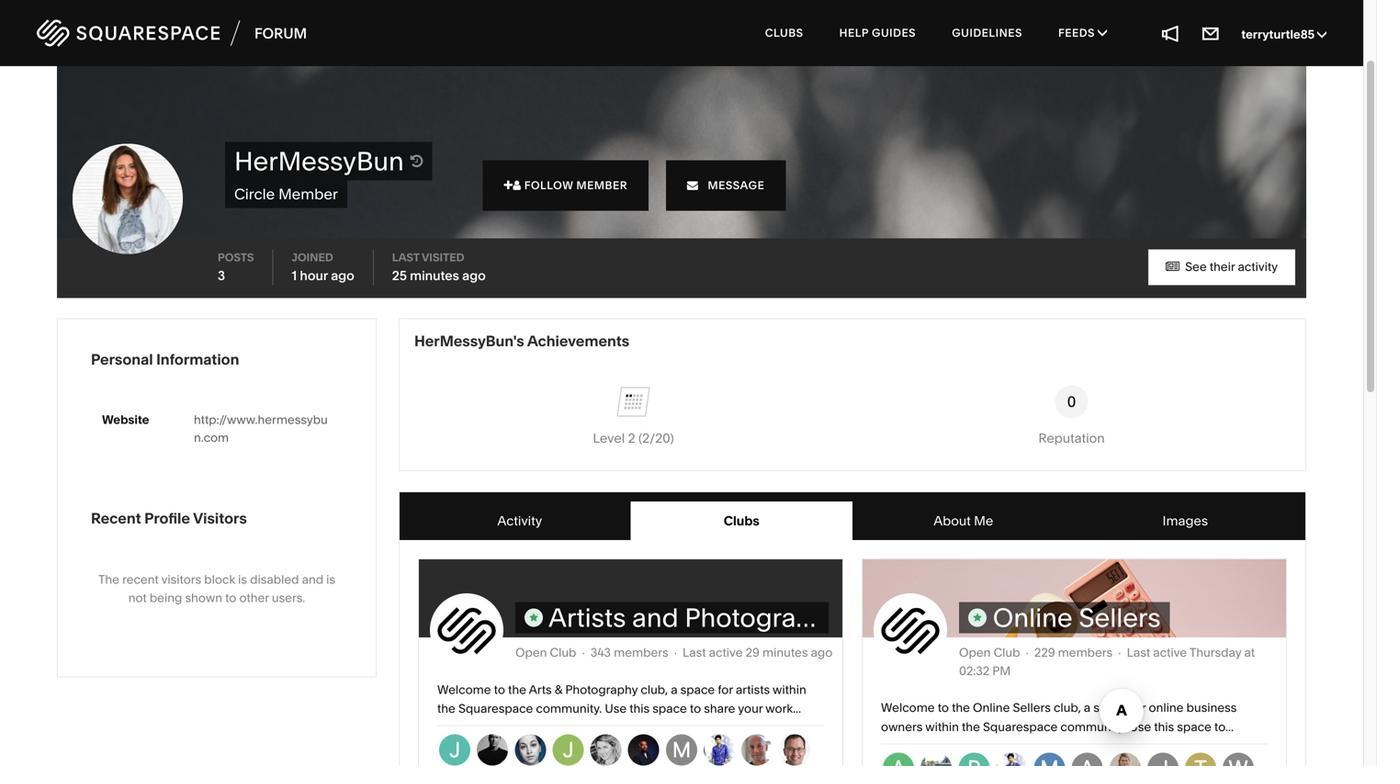 Task type: vqa. For each thing, say whether or not it's contained in the screenshot.
n.com
yes



Task type: locate. For each thing, give the bounding box(es) containing it.
within up work...
[[773, 682, 806, 697]]

joined 1 hour ago
[[292, 251, 354, 283]]

thursday at 02:32  pm
[[959, 645, 1255, 678]]

images link
[[1074, 502, 1296, 540]]

1 horizontal spatial minutes
[[763, 645, 808, 660]]

1 club from the left
[[550, 645, 576, 660]]

website
[[102, 413, 149, 427]]

0 horizontal spatial and
[[302, 572, 323, 587]]

is
[[238, 572, 247, 587], [326, 572, 335, 587]]

about me link
[[853, 502, 1074, 540]]

0 horizontal spatial clubs
[[724, 513, 760, 529]]

clubs inside 'tab list'
[[724, 513, 760, 529]]

0 vertical spatial for
[[718, 682, 733, 697]]

active left "29"
[[709, 645, 743, 660]]

1 vertical spatial online
[[973, 701, 1010, 715]]

1 horizontal spatial for
[[1131, 701, 1146, 715]]

0 horizontal spatial welcome
[[437, 682, 491, 697]]

use down online
[[1129, 720, 1151, 735]]

within inside the welcome to the online sellers club, a space for online business owners within the squarespace community. use this space to...
[[925, 720, 959, 735]]

use inside welcome to the arts & photography club, a space for artists within the squarespace community. use this space to share your work...
[[605, 702, 627, 716]]

squarespace
[[458, 702, 533, 716], [983, 720, 1058, 735]]

1 star image from the left
[[529, 613, 538, 623]]

1 horizontal spatial within
[[925, 720, 959, 735]]

online
[[1149, 701, 1184, 715]]

club,
[[641, 682, 668, 697], [1054, 701, 1081, 715]]

to...
[[1214, 720, 1234, 735]]

squarespace down pm
[[983, 720, 1058, 735]]

online down pm
[[973, 701, 1010, 715]]

2 star image from the left
[[973, 613, 982, 623]]

1 vertical spatial club,
[[1054, 701, 1081, 715]]

welcome
[[437, 682, 491, 697], [881, 701, 935, 715]]

0 vertical spatial this
[[630, 702, 650, 716]]

1 vertical spatial squarespace
[[983, 720, 1058, 735]]

1 horizontal spatial ago
[[462, 268, 486, 283]]

1 active from the left
[[709, 645, 743, 660]]

0 vertical spatial clubs link
[[749, 9, 820, 57]]

0 horizontal spatial squarespace
[[458, 702, 533, 716]]

achievements
[[527, 332, 630, 350]]

arts
[[529, 682, 552, 697]]

2 horizontal spatial ago
[[811, 645, 833, 660]]

sellers
[[1079, 602, 1161, 634], [1013, 701, 1051, 715]]

0 vertical spatial clubs
[[765, 26, 803, 40]]

minutes down visited
[[410, 268, 459, 283]]

0 horizontal spatial minutes
[[410, 268, 459, 283]]

level 2 (2/20)
[[593, 430, 674, 446]]

0 horizontal spatial star image
[[529, 613, 538, 623]]

online inside the welcome to the online sellers club, a space for online business owners within the squarespace community. use this space to...
[[973, 701, 1010, 715]]

active
[[709, 645, 743, 660], [1153, 645, 1187, 660]]

space down thursday at 02:32  pm
[[1094, 701, 1128, 715]]

sellers up thursday at 02:32  pm
[[1079, 602, 1161, 634]]

0 horizontal spatial club
[[550, 645, 576, 660]]

2 open from the left
[[959, 645, 991, 660]]

0 vertical spatial squarespace
[[458, 702, 533, 716]]

follow member
[[524, 179, 628, 192]]

clubs for the bottom 'clubs' link
[[724, 513, 760, 529]]

ago down visited
[[462, 268, 486, 283]]

ago down photographers at the bottom of the page
[[811, 645, 833, 660]]

visited
[[422, 251, 464, 264]]

active for open club        ·     229 members           ·     last active
[[1153, 645, 1187, 660]]

club, down open club        ·     229 members           ·     last active
[[1054, 701, 1081, 715]]

message link
[[666, 160, 786, 211]]

1 members from the left
[[614, 645, 668, 660]]

open
[[515, 645, 547, 660], [959, 645, 991, 660]]

2 is from the left
[[326, 572, 335, 587]]

online
[[993, 602, 1073, 634], [973, 701, 1010, 715]]

0 vertical spatial club,
[[641, 682, 668, 697]]

0 horizontal spatial a
[[671, 682, 678, 697]]

a down thursday at 02:32  pm
[[1084, 701, 1091, 715]]

open club        ·     229 members           ·     last active
[[959, 645, 1190, 660]]

open for open club        ·     229 members           ·     last active
[[959, 645, 991, 660]]

0 vertical spatial minutes
[[410, 268, 459, 283]]

last inside last visited 25 minutes ago
[[392, 251, 420, 264]]

guidelines link
[[935, 9, 1039, 57]]

for inside welcome to the arts & photography club, a space for artists within the squarespace community. use this space to share your work...
[[718, 682, 733, 697]]

1 horizontal spatial club
[[994, 645, 1020, 660]]

last up 25 at top left
[[392, 251, 420, 264]]

use
[[605, 702, 627, 716], [1129, 720, 1151, 735]]

a down open club        ·     343 members           ·     last active 29 minutes ago
[[671, 682, 678, 697]]

owners
[[881, 720, 923, 735]]

members right 343
[[614, 645, 668, 660]]

circle
[[234, 185, 275, 203]]

for up share
[[718, 682, 733, 697]]

work...
[[765, 702, 801, 716]]

other
[[239, 591, 269, 605]]

0 horizontal spatial members
[[614, 645, 668, 660]]

notifications image
[[1161, 23, 1181, 43]]

star image left artists
[[529, 613, 538, 623]]

feeds
[[1058, 26, 1098, 40]]

your
[[738, 702, 763, 716]]

0 horizontal spatial is
[[238, 572, 247, 587]]

club
[[550, 645, 576, 660], [994, 645, 1020, 660]]

for
[[718, 682, 733, 697], [1131, 701, 1146, 715]]

1 horizontal spatial active
[[1153, 645, 1187, 660]]

1 vertical spatial sellers
[[1013, 701, 1051, 715]]

a
[[671, 682, 678, 697], [1084, 701, 1091, 715]]

1 horizontal spatial a
[[1084, 701, 1091, 715]]

open up arts
[[515, 645, 547, 660]]

display name history image
[[410, 154, 423, 169]]

tab list
[[409, 502, 1296, 540]]

1 horizontal spatial clubs
[[765, 26, 803, 40]]

ago inside the joined 1 hour ago
[[331, 268, 354, 283]]

disabled
[[250, 572, 299, 587]]

minutes
[[410, 268, 459, 283], [763, 645, 808, 660]]

2 members from the left
[[1058, 645, 1113, 660]]

1 horizontal spatial club,
[[1054, 701, 1081, 715]]

joined
[[292, 251, 333, 264]]

online sellers image
[[863, 479, 1286, 761], [876, 595, 945, 665]]

3
[[218, 268, 225, 283]]

members down online sellers on the right of the page
[[1058, 645, 1113, 660]]

2
[[628, 430, 635, 446]]

caret down image inside terryturtle85 link
[[1317, 28, 1327, 40]]

1 horizontal spatial is
[[326, 572, 335, 587]]

1 horizontal spatial members
[[1058, 645, 1113, 660]]

0 horizontal spatial this
[[630, 702, 650, 716]]

0 horizontal spatial club,
[[641, 682, 668, 697]]

and
[[302, 572, 323, 587], [632, 602, 679, 634]]

see their activity link
[[1148, 249, 1295, 285]]

1 horizontal spatial star image
[[973, 613, 982, 623]]

active left thursday
[[1153, 645, 1187, 660]]

0 horizontal spatial caret down image
[[1098, 27, 1107, 38]]

guides
[[872, 26, 916, 40]]

1 vertical spatial within
[[925, 720, 959, 735]]

1 horizontal spatial caret down image
[[1317, 28, 1327, 40]]

artists and photographers image
[[419, 559, 842, 766], [432, 595, 502, 665]]

me
[[974, 513, 993, 529]]

1 vertical spatial this
[[1154, 720, 1174, 735]]

ago right hour
[[331, 268, 354, 283]]

star image
[[529, 613, 538, 623], [973, 613, 982, 623]]

space down business
[[1177, 720, 1212, 735]]

community. down thursday at 02:32  pm
[[1061, 720, 1127, 735]]

caret down image inside "feeds" link
[[1098, 27, 1107, 38]]

their
[[1210, 260, 1235, 274]]

this down online
[[1154, 720, 1174, 735]]

terryturtle85 link
[[1241, 27, 1327, 42]]

guidelines
[[952, 26, 1022, 40]]

josh_sqsp image
[[439, 734, 470, 766]]

minutes right "29"
[[763, 645, 808, 660]]

online up 229
[[993, 602, 1073, 634]]

1 vertical spatial use
[[1129, 720, 1151, 735]]

club, down open club        ·     343 members           ·     last active 29 minutes ago
[[641, 682, 668, 697]]

0 horizontal spatial ago
[[331, 268, 354, 283]]

for left online
[[1131, 701, 1146, 715]]

caret down image
[[1098, 27, 1107, 38], [1317, 28, 1327, 40]]

1 vertical spatial community.
[[1061, 720, 1127, 735]]

block
[[204, 572, 235, 587]]

0 horizontal spatial last
[[392, 251, 420, 264]]

tab list containing activity
[[409, 502, 1296, 540]]

0 horizontal spatial within
[[773, 682, 806, 697]]

clubs for the top 'clubs' link
[[765, 26, 803, 40]]

rascona image
[[477, 734, 508, 766]]

0 horizontal spatial for
[[718, 682, 733, 697]]

members for 343
[[614, 645, 668, 660]]

0 horizontal spatial active
[[709, 645, 743, 660]]

star image for online sellers
[[973, 613, 982, 623]]

1 vertical spatial and
[[632, 602, 679, 634]]

visitors
[[161, 572, 201, 587]]

1 horizontal spatial community.
[[1061, 720, 1127, 735]]

1 vertical spatial a
[[1084, 701, 1091, 715]]

1 horizontal spatial this
[[1154, 720, 1174, 735]]

community. down &
[[536, 702, 602, 716]]

and up users.
[[302, 572, 323, 587]]

this up the itsval image
[[630, 702, 650, 716]]

envelope image
[[687, 180, 699, 191]]

use inside the welcome to the online sellers club, a space for online business owners within the squarespace community. use this space to...
[[1129, 720, 1151, 735]]

club up &
[[550, 645, 576, 660]]

1 horizontal spatial sellers
[[1079, 602, 1161, 634]]

0 horizontal spatial sellers
[[1013, 701, 1051, 715]]

0 horizontal spatial community.
[[536, 702, 602, 716]]

1 horizontal spatial welcome
[[881, 701, 935, 715]]

welcome up owners
[[881, 701, 935, 715]]

plus image
[[504, 180, 513, 191]]

0 vertical spatial a
[[671, 682, 678, 697]]

1 vertical spatial minutes
[[763, 645, 808, 660]]

1 vertical spatial welcome
[[881, 701, 935, 715]]

the
[[508, 682, 526, 697], [952, 701, 970, 715], [437, 702, 456, 716], [962, 720, 980, 735]]

last up online
[[1127, 645, 1150, 660]]

is right disabled
[[326, 572, 335, 587]]

sellers down 229
[[1013, 701, 1051, 715]]

2 horizontal spatial last
[[1127, 645, 1150, 660]]

0 vertical spatial use
[[605, 702, 627, 716]]

last visited 25 minutes ago
[[392, 251, 486, 283]]

clubs
[[765, 26, 803, 40], [724, 513, 760, 529]]

1
[[292, 268, 297, 283]]

1 horizontal spatial and
[[632, 602, 679, 634]]

is up the other
[[238, 572, 247, 587]]

this
[[630, 702, 650, 716], [1154, 720, 1174, 735]]

1 vertical spatial for
[[1131, 701, 1146, 715]]

photography
[[565, 682, 638, 697]]

and up open club        ·     343 members           ·     last active 29 minutes ago
[[632, 602, 679, 634]]

1 vertical spatial clubs
[[724, 513, 760, 529]]

welcome inside welcome to the arts & photography club, a space for artists within the squarespace community. use this space to share your work...
[[437, 682, 491, 697]]

activity
[[497, 513, 542, 529]]

0 vertical spatial within
[[773, 682, 806, 697]]

space
[[680, 682, 715, 697], [1094, 701, 1128, 715], [653, 702, 687, 716], [1177, 720, 1212, 735]]

2 active from the left
[[1153, 645, 1187, 660]]

1 horizontal spatial squarespace
[[983, 720, 1058, 735]]

welcome inside the welcome to the online sellers club, a space for online business owners within the squarespace community. use this space to...
[[881, 701, 935, 715]]

0 horizontal spatial open
[[515, 645, 547, 660]]

star image up 02:32
[[973, 613, 982, 623]]

0 vertical spatial welcome
[[437, 682, 491, 697]]

29
[[746, 645, 760, 660]]

club up pm
[[994, 645, 1020, 660]]

activity link
[[409, 502, 631, 540]]

to inside the welcome to the online sellers club, a space for online business owners within the squarespace community. use this space to...
[[938, 701, 949, 715]]

welcome up josh_sqsp icon
[[437, 682, 491, 697]]

squarespace up rascona icon
[[458, 702, 533, 716]]

squarespace inside the welcome to the online sellers club, a space for online business owners within the squarespace community. use this space to...
[[983, 720, 1058, 735]]

personal
[[91, 351, 153, 368]]

0 vertical spatial sellers
[[1079, 602, 1161, 634]]

2 club from the left
[[994, 645, 1020, 660]]

1 horizontal spatial open
[[959, 645, 991, 660]]

help
[[839, 26, 869, 40]]

open up 02:32
[[959, 645, 991, 660]]

business
[[1187, 701, 1237, 715]]

1 horizontal spatial last
[[683, 645, 706, 660]]

within right owners
[[925, 720, 959, 735]]

active for open club        ·     343 members           ·     last active 29 minutes ago
[[709, 645, 743, 660]]

last for open club        ·     343 members           ·     last active 29 minutes ago
[[683, 645, 706, 660]]

last for open club        ·     229 members           ·     last active
[[1127, 645, 1150, 660]]

open for open club        ·     343 members           ·     last active 29 minutes ago
[[515, 645, 547, 660]]

1 open from the left
[[515, 645, 547, 660]]

0 vertical spatial and
[[302, 572, 323, 587]]

0 vertical spatial community.
[[536, 702, 602, 716]]

and inside the recent visitors block is disabled and is not being shown to other users.
[[302, 572, 323, 587]]

last down artists and photographers link
[[683, 645, 706, 660]]

1 horizontal spatial use
[[1129, 720, 1151, 735]]

see
[[1185, 260, 1207, 274]]

0 horizontal spatial use
[[605, 702, 627, 716]]

use down photography
[[605, 702, 627, 716]]

within
[[773, 682, 806, 697], [925, 720, 959, 735]]



Task type: describe. For each thing, give the bounding box(es) containing it.
being
[[150, 591, 182, 605]]

digitalkhajababa image
[[704, 734, 735, 766]]

club for 343
[[550, 645, 576, 660]]

hermessybun's
[[414, 332, 524, 350]]

club for 229
[[994, 645, 1020, 660]]

welcome for artists and photographers
[[437, 682, 491, 697]]

artists
[[548, 602, 626, 634]]

artists
[[736, 682, 770, 697]]

Search search field
[[1050, 0, 1191, 23]]

terryturtle85
[[1241, 27, 1317, 42]]

users.
[[272, 591, 305, 605]]

sellers inside the welcome to the online sellers club, a space for online business owners within the squarespace community. use this space to...
[[1013, 701, 1051, 715]]

posts
[[218, 251, 254, 264]]

1 is from the left
[[238, 572, 247, 587]]

profile
[[144, 509, 190, 527]]

hour
[[300, 268, 328, 283]]

circle member
[[234, 185, 338, 203]]

welcome to the arts & photography club, a space for artists within the squarespace community. use this space to share your work...
[[437, 682, 806, 716]]

follow member link
[[483, 160, 649, 211]]

about me
[[934, 513, 993, 529]]

activity
[[1238, 260, 1278, 274]]

for inside the welcome to the online sellers club, a space for online business owners within the squarespace community. use this space to...
[[1131, 701, 1146, 715]]

the recent visitors block is disabled and is not being shown to other users.
[[98, 572, 335, 605]]

mlkwebstudio image
[[666, 734, 697, 766]]

level
[[593, 430, 625, 446]]

artists and photographers
[[548, 602, 866, 634]]

1 vertical spatial clubs link
[[631, 502, 853, 540]]

hermessybun's achievements
[[414, 332, 630, 350]]

n.com
[[194, 430, 229, 445]]

0
[[1067, 393, 1076, 411]]

space up share
[[680, 682, 715, 697]]

level 2 image
[[617, 385, 650, 418]]

online sellers link
[[993, 602, 1161, 634]]

club, inside welcome to the arts & photography club, a space for artists within the squarespace community. use this space to share your work...
[[641, 682, 668, 697]]

personal information
[[91, 351, 239, 368]]

recent
[[91, 509, 141, 527]]

caret down image for terryturtle85
[[1317, 28, 1327, 40]]

http://www.hermessybu n.com
[[194, 413, 328, 445]]

star image for artists and photographers
[[529, 613, 538, 623]]

message
[[702, 179, 765, 192]]

squarespace forum image
[[37, 17, 307, 49]]

a inside the welcome to the online sellers club, a space for online business owners within the squarespace community. use this space to...
[[1084, 701, 1091, 715]]

posts 3
[[218, 251, 254, 283]]

http://www.hermessybu
[[194, 413, 328, 427]]

information
[[156, 351, 239, 368]]

&
[[555, 682, 563, 697]]

welcome to the online sellers club, a space for online business owners within the squarespace community. use this space to...
[[881, 701, 1237, 735]]

share
[[704, 702, 735, 716]]

see their activity
[[1182, 260, 1278, 274]]

this inside welcome to the arts & photography club, a space for artists within the squarespace community. use this space to share your work...
[[630, 702, 650, 716]]

about
[[934, 513, 971, 529]]

shown
[[185, 591, 222, 605]]

recent
[[122, 572, 159, 587]]

minutes inside last visited 25 minutes ago
[[410, 268, 459, 283]]

luckylou image
[[741, 734, 773, 766]]

jocz image
[[552, 734, 584, 766]]

(2/20)
[[638, 430, 674, 446]]

229
[[1034, 645, 1055, 660]]

space up mlkwebstudio 'icon'
[[653, 702, 687, 716]]

this inside the welcome to the online sellers club, a space for online business owners within the squarespace community. use this space to...
[[1154, 720, 1174, 735]]

help guides
[[839, 26, 916, 40]]

photographers
[[685, 602, 866, 634]]

member
[[576, 179, 628, 192]]

within inside welcome to the arts & photography club, a space for artists within the squarespace community. use this space to share your work...
[[773, 682, 806, 697]]

community. inside the welcome to the online sellers club, a space for online business owners within the squarespace community. use this space to...
[[1061, 720, 1127, 735]]

http://www.hermessybu n.com link
[[194, 413, 328, 445]]

pm
[[992, 664, 1011, 678]]

thursday
[[1190, 645, 1241, 660]]

hermessybun
[[234, 146, 404, 177]]

caret down image for feeds
[[1098, 27, 1107, 38]]

ago inside last visited 25 minutes ago
[[462, 268, 486, 283]]

cerebralaperture image
[[515, 734, 546, 766]]

images
[[1163, 513, 1208, 529]]

online sellers
[[993, 602, 1161, 634]]

club, inside the welcome to the online sellers club, a space for online business owners within the squarespace community. use this space to...
[[1054, 701, 1081, 715]]

02:32
[[959, 664, 990, 678]]

343
[[591, 645, 611, 660]]

members for 229
[[1058, 645, 1113, 660]]

artists and photographers link
[[548, 602, 866, 634]]

0 vertical spatial online
[[993, 602, 1073, 634]]

member
[[278, 185, 338, 203]]

feeds link
[[1042, 9, 1124, 57]]

community. inside welcome to the arts & photography club, a space for artists within the squarespace community. use this space to share your work...
[[536, 702, 602, 716]]

messages image
[[1201, 23, 1221, 43]]

a inside welcome to the arts & photography club, a space for artists within the squarespace community. use this space to share your work...
[[671, 682, 678, 697]]

follow
[[524, 179, 573, 192]]

recent profile visitors
[[91, 509, 247, 527]]

to inside the recent visitors block is disabled and is not being shown to other users.
[[225, 591, 236, 605]]

newspaper o image
[[1166, 261, 1179, 273]]

open club        ·     343 members           ·     last active 29 minutes ago
[[515, 645, 833, 660]]

visitors
[[193, 509, 247, 527]]

the
[[98, 572, 119, 587]]

user image
[[513, 180, 521, 191]]

itsval image
[[628, 734, 659, 766]]

squarespace inside welcome to the arts & photography club, a space for artists within the squarespace community. use this space to share your work...
[[458, 702, 533, 716]]

welcome for online sellers
[[881, 701, 935, 715]]

25
[[392, 268, 407, 283]]

help guides link
[[823, 9, 933, 57]]

at
[[1244, 645, 1255, 660]]

larrygroves image
[[779, 734, 810, 766]]

fdickenson image
[[590, 734, 622, 766]]



